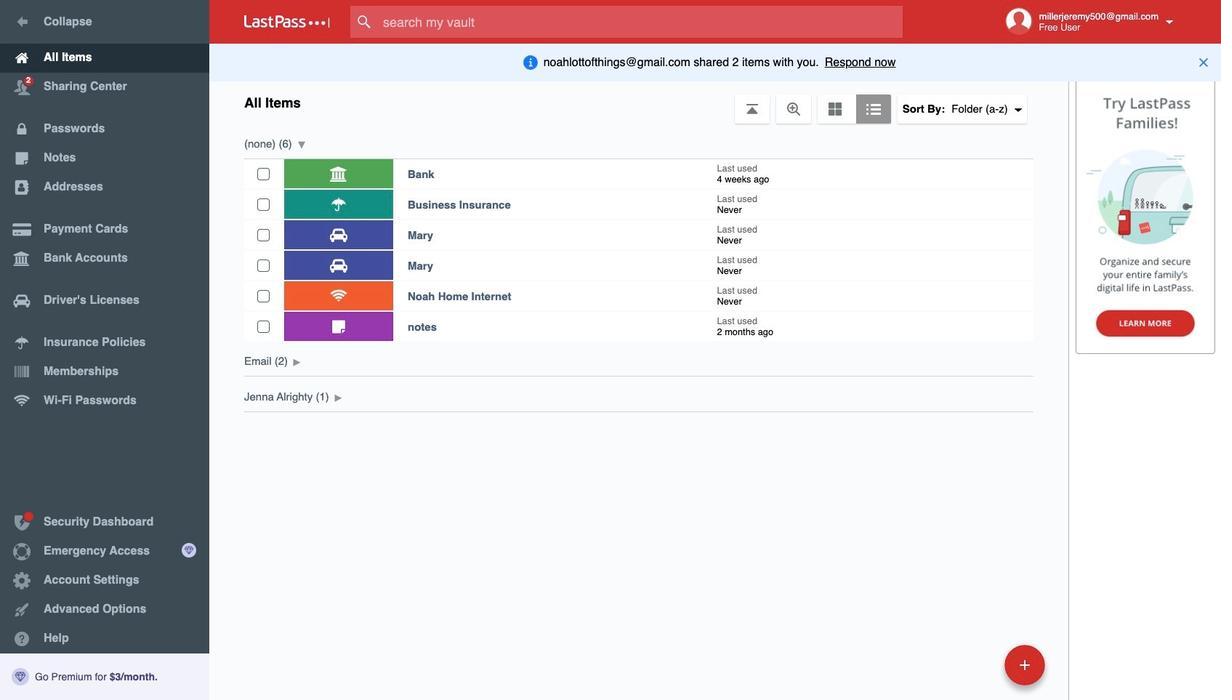 Task type: describe. For each thing, give the bounding box(es) containing it.
Search search field
[[351, 6, 932, 38]]

vault options navigation
[[209, 80, 1069, 124]]

new item element
[[905, 644, 1051, 686]]

main navigation navigation
[[0, 0, 209, 700]]



Task type: locate. For each thing, give the bounding box(es) containing it.
new item navigation
[[905, 641, 1054, 700]]

lastpass image
[[244, 15, 330, 28]]

search my vault text field
[[351, 6, 932, 38]]



Task type: vqa. For each thing, say whether or not it's contained in the screenshot.
text box
no



